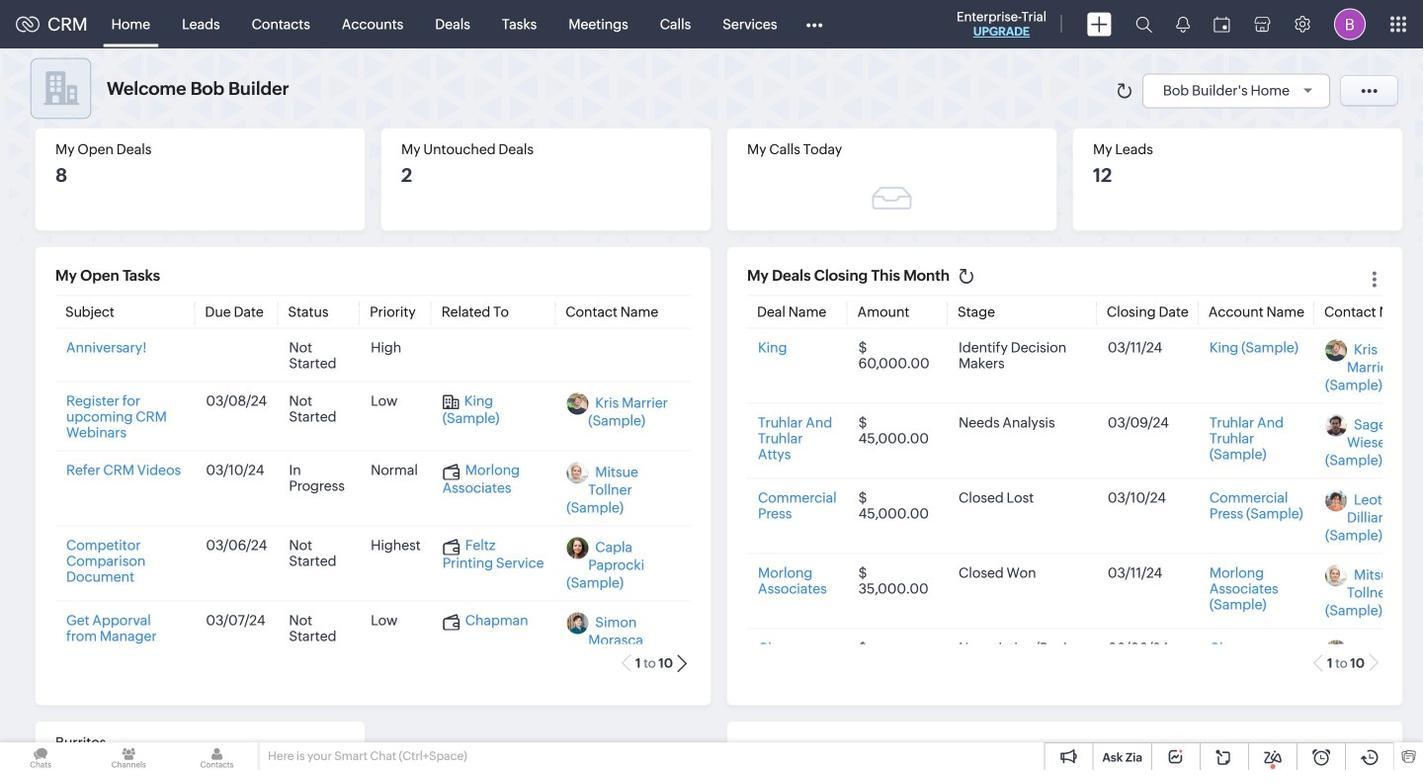 Task type: vqa. For each thing, say whether or not it's contained in the screenshot.
Don't show again "link"
no



Task type: locate. For each thing, give the bounding box(es) containing it.
profile image
[[1335, 8, 1366, 40]]

search image
[[1136, 16, 1153, 33]]

Other Modules field
[[793, 8, 836, 40]]

profile element
[[1323, 0, 1378, 48]]

logo image
[[16, 16, 40, 32]]

contacts image
[[176, 742, 258, 770]]



Task type: describe. For each thing, give the bounding box(es) containing it.
signals element
[[1165, 0, 1202, 48]]

search element
[[1124, 0, 1165, 48]]

create menu element
[[1076, 0, 1124, 48]]

calendar image
[[1214, 16, 1231, 32]]

channels image
[[88, 742, 169, 770]]

chats image
[[0, 742, 81, 770]]

signals image
[[1176, 16, 1190, 33]]

create menu image
[[1087, 12, 1112, 36]]



